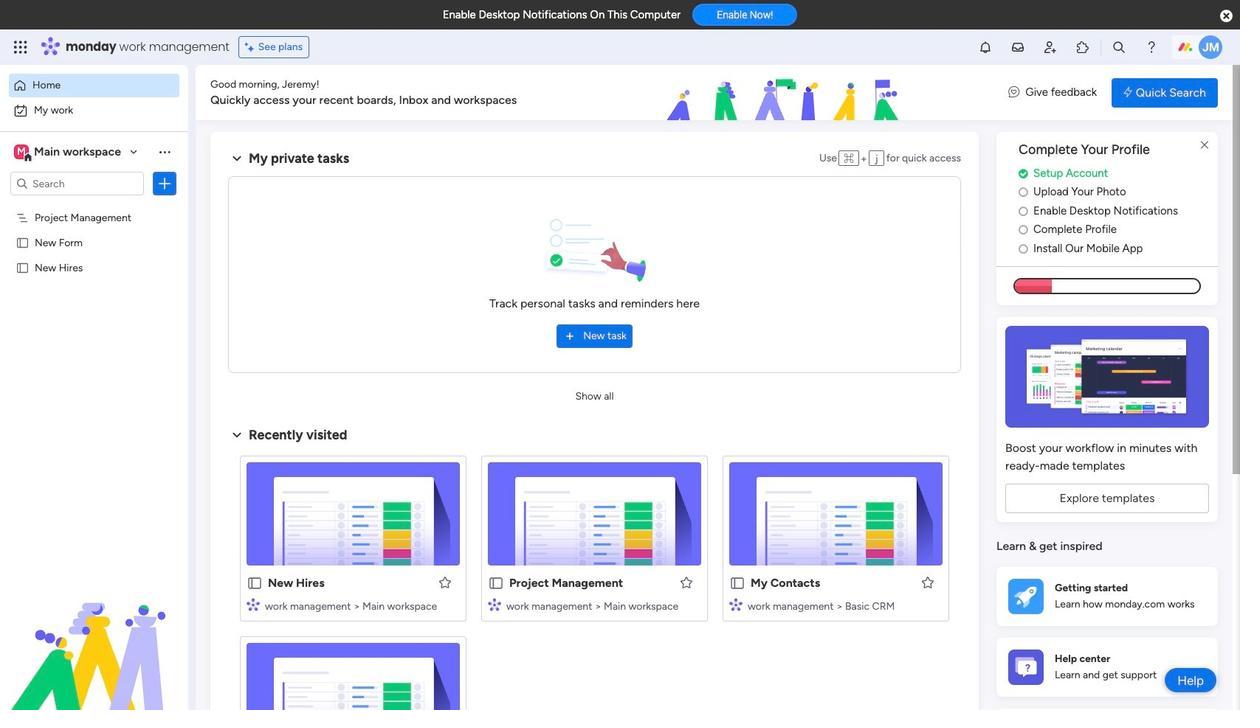 Task type: vqa. For each thing, say whether or not it's contained in the screenshot.
left component IMAGE
no



Task type: locate. For each thing, give the bounding box(es) containing it.
0 vertical spatial circle o image
[[1019, 187, 1028, 198]]

0 horizontal spatial public board image
[[16, 261, 30, 275]]

1 circle o image from the top
[[1019, 187, 1028, 198]]

2 vertical spatial circle o image
[[1019, 225, 1028, 236]]

0 horizontal spatial lottie animation element
[[0, 562, 188, 711]]

lottie animation image for the bottommost lottie animation 'element'
[[0, 562, 188, 711]]

2 circle o image from the top
[[1019, 206, 1028, 217]]

help image
[[1144, 40, 1159, 55]]

3 circle o image from the top
[[1019, 225, 1028, 236]]

check circle image
[[1019, 168, 1028, 179]]

v2 user feedback image
[[1009, 84, 1020, 101]]

1 vertical spatial lottie animation element
[[0, 562, 188, 711]]

1 horizontal spatial lottie animation element
[[579, 65, 994, 121]]

1 vertical spatial lottie animation image
[[0, 562, 188, 711]]

Search in workspace field
[[31, 175, 123, 192]]

lottie animation image for the right lottie animation 'element'
[[579, 65, 994, 121]]

1 vertical spatial public board image
[[247, 575, 263, 592]]

list box
[[0, 202, 188, 480]]

1 horizontal spatial public board image
[[488, 575, 504, 592]]

lottie animation image
[[579, 65, 994, 121], [0, 562, 188, 711]]

dapulse x slim image
[[1196, 137, 1214, 154]]

add to favorites image
[[438, 576, 453, 591], [679, 576, 694, 591]]

notifications image
[[978, 40, 993, 55]]

2 horizontal spatial public board image
[[729, 575, 746, 592]]

0 horizontal spatial add to favorites image
[[438, 576, 453, 591]]

see plans image
[[245, 39, 258, 55]]

0 vertical spatial lottie animation image
[[579, 65, 994, 121]]

2 vertical spatial option
[[0, 204, 188, 207]]

close recently visited image
[[228, 426, 246, 444]]

invite members image
[[1043, 40, 1058, 55]]

option
[[9, 74, 179, 97], [9, 99, 179, 123], [0, 204, 188, 207]]

close my private tasks image
[[228, 150, 246, 168]]

circle o image
[[1019, 187, 1028, 198], [1019, 206, 1028, 217], [1019, 225, 1028, 236]]

1 vertical spatial circle o image
[[1019, 206, 1028, 217]]

public board image
[[16, 236, 30, 250], [488, 575, 504, 592], [729, 575, 746, 592]]

0 horizontal spatial lottie animation image
[[0, 562, 188, 711]]

1 horizontal spatial public board image
[[247, 575, 263, 592]]

public board image
[[16, 261, 30, 275], [247, 575, 263, 592]]

options image
[[157, 176, 172, 191]]

0 vertical spatial lottie animation element
[[579, 65, 994, 121]]

1 horizontal spatial lottie animation image
[[579, 65, 994, 121]]

circle o image
[[1019, 243, 1028, 255]]

1 horizontal spatial add to favorites image
[[679, 576, 694, 591]]

lottie animation element
[[579, 65, 994, 121], [0, 562, 188, 711]]



Task type: describe. For each thing, give the bounding box(es) containing it.
update feed image
[[1011, 40, 1025, 55]]

getting started element
[[997, 568, 1218, 627]]

public board image for add to favorites image
[[729, 575, 746, 592]]

workspace options image
[[157, 145, 172, 159]]

select product image
[[13, 40, 28, 55]]

jeremy miller image
[[1199, 35, 1223, 59]]

0 horizontal spatial public board image
[[16, 236, 30, 250]]

public board image for first add to favorites icon from right
[[488, 575, 504, 592]]

v2 bolt switch image
[[1124, 85, 1132, 101]]

2 add to favorites image from the left
[[679, 576, 694, 591]]

templates image image
[[1010, 327, 1205, 428]]

0 vertical spatial option
[[9, 74, 179, 97]]

public board image inside quick search results list box
[[247, 575, 263, 592]]

monday marketplace image
[[1076, 40, 1090, 55]]

1 vertical spatial option
[[9, 99, 179, 123]]

0 vertical spatial public board image
[[16, 261, 30, 275]]

search everything image
[[1112, 40, 1127, 55]]

quick search results list box
[[228, 444, 961, 711]]

dapulse close image
[[1220, 9, 1233, 24]]

workspace image
[[14, 144, 29, 160]]

add to favorites image
[[921, 576, 935, 591]]

1 add to favorites image from the left
[[438, 576, 453, 591]]

help center element
[[997, 638, 1218, 698]]

workspace selection element
[[14, 143, 123, 162]]



